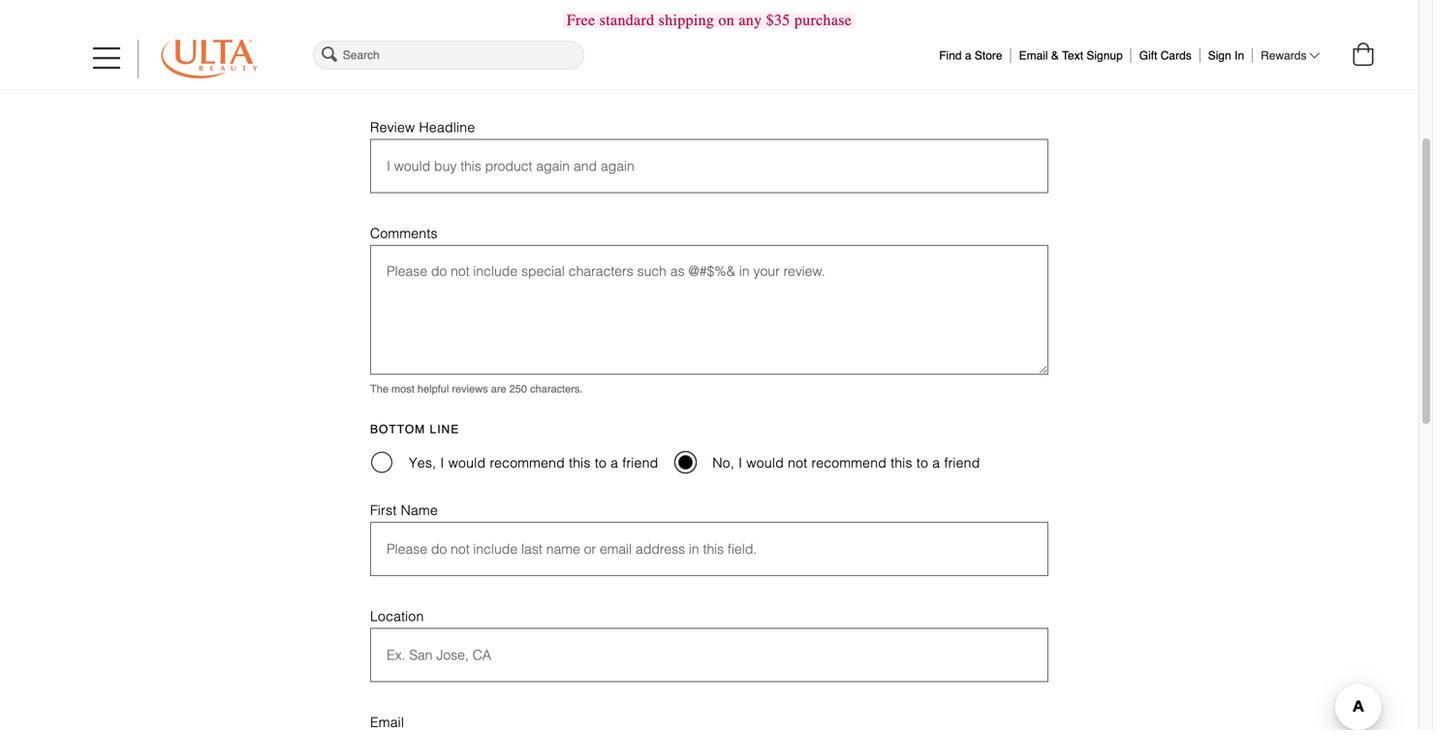 Task type: vqa. For each thing, say whether or not it's contained in the screenshot.
leftmost friend
yes



Task type: describe. For each thing, give the bounding box(es) containing it.
gift
[[1140, 49, 1158, 63]]

2 recommend from the left
[[812, 456, 887, 471]]

2 to from the left
[[917, 456, 929, 471]]

the
[[370, 384, 389, 396]]

find a store link
[[940, 44, 1003, 63]]

rewards button
[[1261, 48, 1320, 63]]

option group for bottom line
[[370, 447, 1049, 478]]

in
[[1235, 49, 1245, 63]]

no, i would not recommend this to a friend
[[713, 456, 981, 471]]

email
[[1019, 49, 1049, 63]]

2 friend from the left
[[945, 456, 981, 471]]

sign
[[1209, 49, 1232, 63]]

name
[[401, 503, 438, 518]]

shipping
[[659, 11, 715, 29]]

cards
[[1161, 49, 1192, 63]]

first name
[[370, 503, 438, 518]]

2 this from the left
[[891, 456, 913, 471]]

$35
[[767, 11, 791, 29]]

review headline
[[370, 120, 475, 135]]

1 to from the left
[[595, 456, 607, 471]]

free standard shipping on any $35 purchase
[[567, 11, 852, 29]]

purchase
[[795, 11, 852, 29]]

bottom
[[370, 423, 426, 437]]

email & text signup
[[1019, 49, 1123, 63]]

are
[[491, 384, 507, 396]]

cart - 0 items - shows more content image
[[1354, 43, 1374, 66]]

the most helpful reviews are 250 characters.
[[370, 384, 583, 396]]

location
[[370, 609, 424, 625]]

&
[[1052, 49, 1060, 63]]

sign in link
[[1209, 44, 1245, 63]]

yes,
[[409, 456, 437, 471]]

find a store
[[940, 49, 1003, 63]]

free standard shipping on any $35 purchase link
[[563, 11, 856, 29]]

Yes, I would recommend this to a friend radio
[[372, 452, 392, 473]]

rewards
[[1261, 49, 1307, 63]]

gift cards
[[1140, 49, 1192, 63]]

most
[[392, 384, 415, 396]]

review
[[370, 120, 415, 135]]



Task type: locate. For each thing, give the bounding box(es) containing it.
First Name text field
[[370, 522, 1049, 577]]

i right no,
[[739, 456, 743, 471]]

1 friend from the left
[[623, 456, 659, 471]]

ulta beauty logo image
[[161, 40, 258, 79], [161, 40, 257, 79]]

2 i from the left
[[739, 456, 743, 471]]

on
[[719, 11, 735, 29]]

Comments text field
[[370, 245, 1049, 375]]

this
[[569, 456, 591, 471], [891, 456, 913, 471]]

i
[[441, 456, 445, 471], [739, 456, 743, 471]]

option group up first name "text box"
[[370, 447, 1049, 478]]

bottom line
[[370, 423, 460, 437]]

your rating
[[370, 44, 461, 58]]

option group for your rating
[[370, 64, 511, 95]]

1 horizontal spatial this
[[891, 456, 913, 471]]

0 horizontal spatial i
[[441, 456, 445, 471]]

2 option group from the top
[[370, 447, 1049, 478]]

reviews
[[452, 384, 488, 396]]

gift cards link
[[1140, 44, 1192, 63]]

find
[[940, 49, 962, 63]]

0 vertical spatial option group
[[370, 64, 511, 95]]

0 horizontal spatial to
[[595, 456, 607, 471]]

i for yes,
[[441, 456, 445, 471]]

would left the not
[[747, 456, 784, 471]]

would for recommend
[[449, 456, 486, 471]]

rating
[[412, 44, 461, 58]]

1 i from the left
[[441, 456, 445, 471]]

your
[[370, 44, 408, 58]]

None search field
[[310, 38, 587, 73]]

a
[[965, 49, 972, 63], [611, 456, 619, 471], [933, 456, 941, 471]]

1 option group from the top
[[370, 64, 511, 95]]

1 horizontal spatial would
[[747, 456, 784, 471]]

0 horizontal spatial friend
[[623, 456, 659, 471]]

recommend
[[490, 456, 565, 471], [812, 456, 887, 471]]

1 horizontal spatial recommend
[[812, 456, 887, 471]]

option group
[[370, 64, 511, 95], [370, 447, 1049, 478]]

email & text signup link
[[1019, 44, 1123, 63]]

Search search field
[[313, 41, 584, 70]]

any
[[739, 11, 762, 29]]

0 horizontal spatial this
[[569, 456, 591, 471]]

recommend down 250
[[490, 456, 565, 471]]

1 vertical spatial option group
[[370, 447, 1049, 478]]

recommend right the not
[[812, 456, 887, 471]]

free
[[567, 11, 596, 29]]

1 recommend from the left
[[490, 456, 565, 471]]

characters.
[[530, 384, 583, 396]]

not
[[788, 456, 808, 471]]

option group down rating
[[370, 64, 511, 95]]

0 horizontal spatial a
[[611, 456, 619, 471]]

0 horizontal spatial recommend
[[490, 456, 565, 471]]

no,
[[713, 456, 735, 471]]

1 horizontal spatial a
[[933, 456, 941, 471]]

option group containing yes, i would recommend this to a friend
[[370, 447, 1049, 478]]

250
[[510, 384, 527, 396]]

standard
[[600, 11, 655, 29]]

store
[[975, 49, 1003, 63]]

friend
[[623, 456, 659, 471], [945, 456, 981, 471]]

yes, i would recommend this to a friend
[[409, 456, 659, 471]]

comments
[[370, 226, 438, 241]]

1 horizontal spatial friend
[[945, 456, 981, 471]]

to
[[595, 456, 607, 471], [917, 456, 929, 471]]

i for no,
[[739, 456, 743, 471]]

line
[[430, 423, 460, 437]]

would down line
[[449, 456, 486, 471]]

Location text field
[[370, 629, 1049, 683]]

None field
[[310, 38, 587, 73]]

would
[[449, 456, 486, 471], [747, 456, 784, 471]]

1 this from the left
[[569, 456, 591, 471]]

first
[[370, 503, 397, 518]]

1 would from the left
[[449, 456, 486, 471]]

i right yes,
[[441, 456, 445, 471]]

would for not
[[747, 456, 784, 471]]

text
[[1063, 49, 1084, 63]]

sign in
[[1209, 49, 1245, 63]]

headline
[[419, 120, 475, 135]]

0 horizontal spatial would
[[449, 456, 486, 471]]

Review Headline text field
[[370, 139, 1049, 193]]

2 would from the left
[[747, 456, 784, 471]]

1 horizontal spatial to
[[917, 456, 929, 471]]

1 horizontal spatial i
[[739, 456, 743, 471]]

signup
[[1087, 49, 1123, 63]]

chevron down image
[[1310, 49, 1320, 61]]

helpful
[[418, 384, 449, 396]]

2 horizontal spatial a
[[965, 49, 972, 63]]



